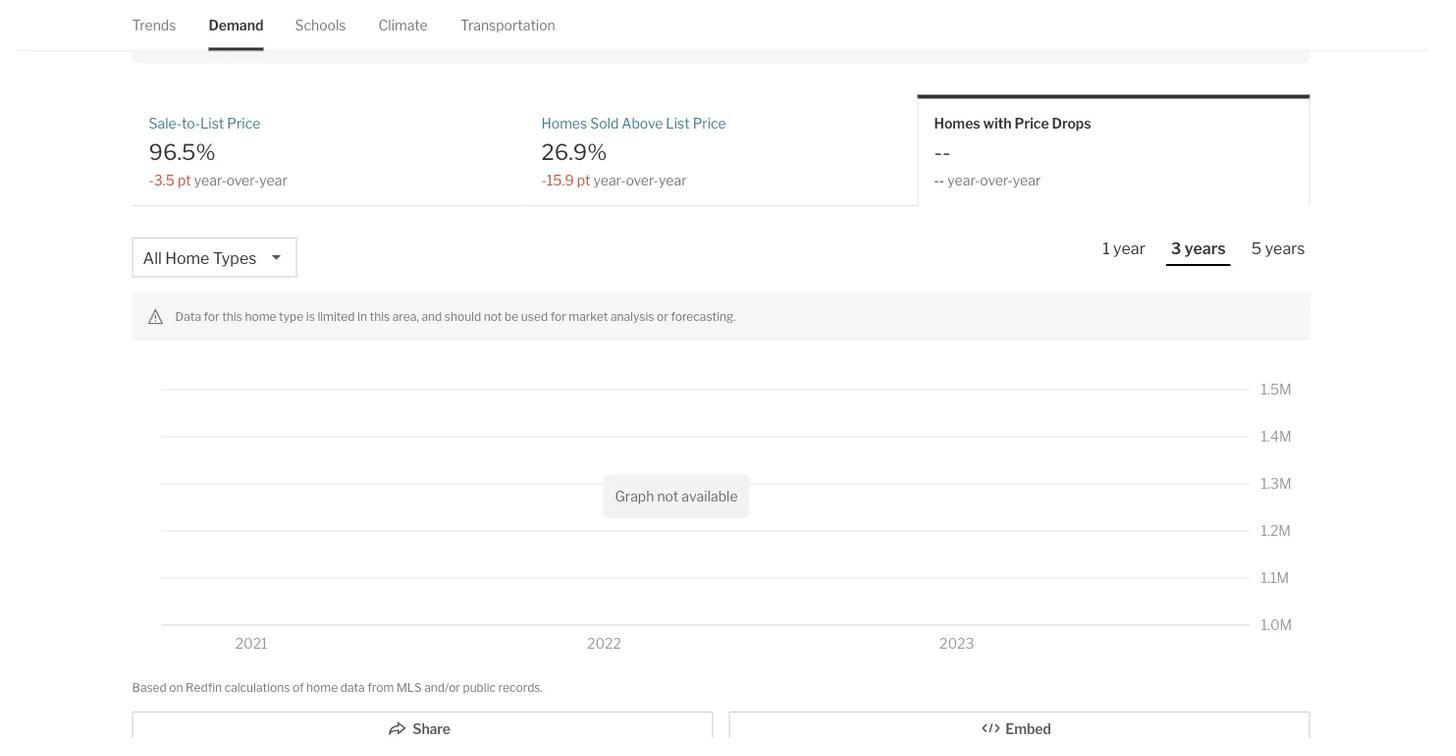 Task type: describe. For each thing, give the bounding box(es) containing it.
graph not available
[[615, 488, 738, 504]]

year- for 96.5%
[[194, 172, 227, 188]]

5 years
[[1251, 239, 1305, 258]]

2 this from the left
[[370, 310, 390, 324]]

over- for 96.5%
[[227, 172, 259, 188]]

years for 3 years
[[1185, 239, 1226, 258]]

15.9
[[547, 172, 574, 188]]

based
[[132, 681, 167, 695]]

or
[[657, 310, 668, 324]]

homes with price drops -- -- year-over-year
[[934, 115, 1091, 188]]

year inside homes with price drops -- -- year-over-year
[[1013, 172, 1041, 188]]

redfin
[[186, 681, 222, 695]]

sold
[[590, 115, 619, 132]]

used
[[521, 310, 548, 324]]

sale-
[[149, 115, 182, 132]]

over- for --
[[980, 172, 1013, 188]]

data
[[175, 310, 201, 324]]

climate link
[[378, 0, 428, 50]]

all home types
[[143, 248, 257, 268]]

graph
[[615, 488, 654, 504]]

more
[[184, 21, 218, 38]]

with
[[983, 115, 1012, 132]]

market
[[569, 310, 608, 324]]

nearby
[[221, 21, 266, 38]]

share
[[412, 721, 450, 738]]

neighborhoods
[[333, 21, 430, 38]]

in
[[357, 310, 367, 324]]

on
[[169, 681, 183, 695]]

sale-to-list price 96.5% -3.5 pt year-over-year
[[149, 115, 287, 188]]

trends link
[[132, 0, 176, 50]]

mls
[[396, 681, 422, 695]]

trends
[[132, 17, 176, 33]]

1 horizontal spatial not
[[657, 488, 679, 504]]

available
[[682, 488, 738, 504]]

year- inside homes sold above list price 26.9% -15.9 pt year-over-year
[[593, 172, 626, 188]]

1
[[1103, 239, 1110, 258]]

over- inside homes sold above list price 26.9% -15.9 pt year-over-year
[[626, 172, 659, 188]]

see more nearby cities and neighborhoods
[[157, 21, 430, 38]]

based on redfin calculations of home data from mls and/or public records.
[[132, 681, 543, 695]]

from
[[367, 681, 394, 695]]

year inside homes sold above list price 26.9% -15.9 pt year-over-year
[[659, 172, 687, 188]]

see more nearby cities and neighborhoods button
[[156, 21, 431, 38]]

price inside homes with price drops -- -- year-over-year
[[1015, 115, 1049, 132]]

above
[[622, 115, 663, 132]]

year inside sale-to-list price 96.5% -3.5 pt year-over-year
[[259, 172, 287, 188]]

price inside sale-to-list price 96.5% -3.5 pt year-over-year
[[227, 115, 261, 132]]

list inside homes sold above list price 26.9% -15.9 pt year-over-year
[[666, 115, 690, 132]]

pt inside sale-to-list price 96.5% -3.5 pt year-over-year
[[178, 172, 191, 188]]

should
[[445, 310, 481, 324]]

1 horizontal spatial home
[[306, 681, 338, 695]]

1 year
[[1103, 239, 1145, 258]]

list inside sale-to-list price 96.5% -3.5 pt year-over-year
[[200, 115, 224, 132]]

data
[[340, 681, 365, 695]]

1 year button
[[1098, 238, 1150, 264]]

0 horizontal spatial and
[[306, 21, 330, 38]]

0 vertical spatial not
[[484, 310, 502, 324]]



Task type: vqa. For each thing, say whether or not it's contained in the screenshot.


Task type: locate. For each thing, give the bounding box(es) containing it.
0 horizontal spatial this
[[222, 310, 242, 324]]

to-
[[182, 115, 200, 132]]

2 year- from the left
[[593, 172, 626, 188]]

types
[[213, 248, 257, 268]]

3 years button
[[1166, 238, 1231, 266]]

homes sold above list price 26.9% -15.9 pt year-over-year
[[541, 115, 726, 188]]

0 horizontal spatial for
[[204, 310, 220, 324]]

all
[[143, 248, 162, 268]]

0 vertical spatial home
[[245, 310, 276, 324]]

pt right 15.9
[[577, 172, 590, 188]]

embed button
[[729, 712, 1310, 738]]

list right above
[[666, 115, 690, 132]]

1 horizontal spatial and
[[422, 310, 442, 324]]

not
[[484, 310, 502, 324], [657, 488, 679, 504]]

2 years from the left
[[1265, 239, 1305, 258]]

over- down above
[[626, 172, 659, 188]]

2 pt from the left
[[577, 172, 590, 188]]

list
[[200, 115, 224, 132], [666, 115, 690, 132]]

- inside sale-to-list price 96.5% -3.5 pt year-over-year
[[149, 172, 154, 188]]

see
[[157, 21, 181, 38]]

schools
[[295, 17, 346, 33]]

1 homes from the left
[[541, 115, 587, 132]]

0 horizontal spatial over-
[[227, 172, 259, 188]]

years right 3
[[1185, 239, 1226, 258]]

1 vertical spatial and
[[422, 310, 442, 324]]

1 price from the left
[[227, 115, 261, 132]]

for
[[204, 310, 220, 324], [550, 310, 566, 324]]

of
[[292, 681, 304, 695]]

year-
[[194, 172, 227, 188], [593, 172, 626, 188], [948, 172, 980, 188]]

homes inside homes with price drops -- -- year-over-year
[[934, 115, 980, 132]]

homes for 26.9%
[[541, 115, 587, 132]]

over- inside sale-to-list price 96.5% -3.5 pt year-over-year
[[227, 172, 259, 188]]

home right of
[[306, 681, 338, 695]]

not right graph
[[657, 488, 679, 504]]

3 years
[[1171, 239, 1226, 258]]

1 pt from the left
[[178, 172, 191, 188]]

and/or
[[424, 681, 460, 695]]

2 price from the left
[[693, 115, 726, 132]]

is
[[306, 310, 315, 324]]

price right above
[[693, 115, 726, 132]]

and right area,
[[422, 310, 442, 324]]

for right data
[[204, 310, 220, 324]]

0 horizontal spatial list
[[200, 115, 224, 132]]

2 over- from the left
[[626, 172, 659, 188]]

0 horizontal spatial not
[[484, 310, 502, 324]]

3 over- from the left
[[980, 172, 1013, 188]]

pt
[[178, 172, 191, 188], [577, 172, 590, 188]]

price right with at the top of the page
[[1015, 115, 1049, 132]]

price
[[227, 115, 261, 132], [693, 115, 726, 132], [1015, 115, 1049, 132]]

list up 96.5%
[[200, 115, 224, 132]]

cities
[[269, 21, 303, 38]]

limited
[[317, 310, 355, 324]]

26.9%
[[541, 138, 607, 165]]

0 vertical spatial and
[[306, 21, 330, 38]]

2 homes from the left
[[934, 115, 980, 132]]

1 year- from the left
[[194, 172, 227, 188]]

public
[[463, 681, 496, 695]]

1 horizontal spatial for
[[550, 310, 566, 324]]

homes
[[541, 115, 587, 132], [934, 115, 980, 132]]

records.
[[498, 681, 543, 695]]

schools link
[[295, 0, 346, 50]]

drops
[[1052, 115, 1091, 132]]

2 list from the left
[[666, 115, 690, 132]]

-
[[934, 138, 942, 165], [942, 138, 951, 165], [149, 172, 154, 188], [541, 172, 547, 188], [934, 172, 939, 188], [939, 172, 945, 188]]

1 list from the left
[[200, 115, 224, 132]]

3
[[1171, 239, 1181, 258]]

home
[[245, 310, 276, 324], [306, 681, 338, 695]]

- inside homes sold above list price 26.9% -15.9 pt year-over-year
[[541, 172, 547, 188]]

2 horizontal spatial over-
[[980, 172, 1013, 188]]

for right used
[[550, 310, 566, 324]]

year
[[259, 172, 287, 188], [659, 172, 687, 188], [1013, 172, 1041, 188], [1113, 239, 1145, 258]]

price right to-
[[227, 115, 261, 132]]

area,
[[392, 310, 419, 324]]

2 for from the left
[[550, 310, 566, 324]]

1 vertical spatial home
[[306, 681, 338, 695]]

this
[[222, 310, 242, 324], [370, 310, 390, 324]]

be
[[505, 310, 519, 324]]

0 horizontal spatial year-
[[194, 172, 227, 188]]

pt inside homes sold above list price 26.9% -15.9 pt year-over-year
[[577, 172, 590, 188]]

embed
[[1006, 721, 1051, 738]]

home left type
[[245, 310, 276, 324]]

this right in
[[370, 310, 390, 324]]

homes left with at the top of the page
[[934, 115, 980, 132]]

1 horizontal spatial pt
[[577, 172, 590, 188]]

over- inside homes with price drops -- -- year-over-year
[[980, 172, 1013, 188]]

this right data
[[222, 310, 242, 324]]

1 vertical spatial not
[[657, 488, 679, 504]]

1 horizontal spatial homes
[[934, 115, 980, 132]]

years inside '5 years' button
[[1265, 239, 1305, 258]]

3 year- from the left
[[948, 172, 980, 188]]

years inside 3 years 'button'
[[1185, 239, 1226, 258]]

1 horizontal spatial year-
[[593, 172, 626, 188]]

2 horizontal spatial year-
[[948, 172, 980, 188]]

homes up 26.9%
[[541, 115, 587, 132]]

over- down with at the top of the page
[[980, 172, 1013, 188]]

not left be
[[484, 310, 502, 324]]

homes for -
[[934, 115, 980, 132]]

1 for from the left
[[204, 310, 220, 324]]

over-
[[227, 172, 259, 188], [626, 172, 659, 188], [980, 172, 1013, 188]]

years
[[1185, 239, 1226, 258], [1265, 239, 1305, 258]]

transportation link
[[460, 0, 555, 50]]

and right cities at the left top of the page
[[306, 21, 330, 38]]

5 years button
[[1247, 238, 1310, 264]]

96.5%
[[149, 138, 216, 165]]

1 horizontal spatial years
[[1265, 239, 1305, 258]]

price inside homes sold above list price 26.9% -15.9 pt year-over-year
[[693, 115, 726, 132]]

0 horizontal spatial homes
[[541, 115, 587, 132]]

year- inside sale-to-list price 96.5% -3.5 pt year-over-year
[[194, 172, 227, 188]]

0 horizontal spatial home
[[245, 310, 276, 324]]

demand
[[209, 17, 264, 33]]

2 horizontal spatial price
[[1015, 115, 1049, 132]]

type
[[279, 310, 304, 324]]

0 horizontal spatial years
[[1185, 239, 1226, 258]]

1 this from the left
[[222, 310, 242, 324]]

years right 5
[[1265, 239, 1305, 258]]

1 over- from the left
[[227, 172, 259, 188]]

year inside button
[[1113, 239, 1145, 258]]

year- inside homes with price drops -- -- year-over-year
[[948, 172, 980, 188]]

data for this home type is limited in this area,      and should not be used for market analysis or forecasting.
[[175, 310, 736, 324]]

and
[[306, 21, 330, 38], [422, 310, 442, 324]]

year- for --
[[948, 172, 980, 188]]

over- up types
[[227, 172, 259, 188]]

analysis
[[611, 310, 654, 324]]

share button
[[132, 712, 713, 738]]

pt right 3.5
[[178, 172, 191, 188]]

demand link
[[209, 0, 264, 50]]

5
[[1251, 239, 1262, 258]]

1 horizontal spatial list
[[666, 115, 690, 132]]

climate
[[378, 17, 428, 33]]

3.5
[[154, 172, 175, 188]]

3 price from the left
[[1015, 115, 1049, 132]]

years for 5 years
[[1265, 239, 1305, 258]]

homes inside homes sold above list price 26.9% -15.9 pt year-over-year
[[541, 115, 587, 132]]

1 horizontal spatial over-
[[626, 172, 659, 188]]

transportation
[[460, 17, 555, 33]]

0 horizontal spatial price
[[227, 115, 261, 132]]

1 years from the left
[[1185, 239, 1226, 258]]

forecasting.
[[671, 310, 736, 324]]

0 horizontal spatial pt
[[178, 172, 191, 188]]

home
[[165, 248, 209, 268]]

calculations
[[224, 681, 290, 695]]

1 horizontal spatial price
[[693, 115, 726, 132]]

1 horizontal spatial this
[[370, 310, 390, 324]]



